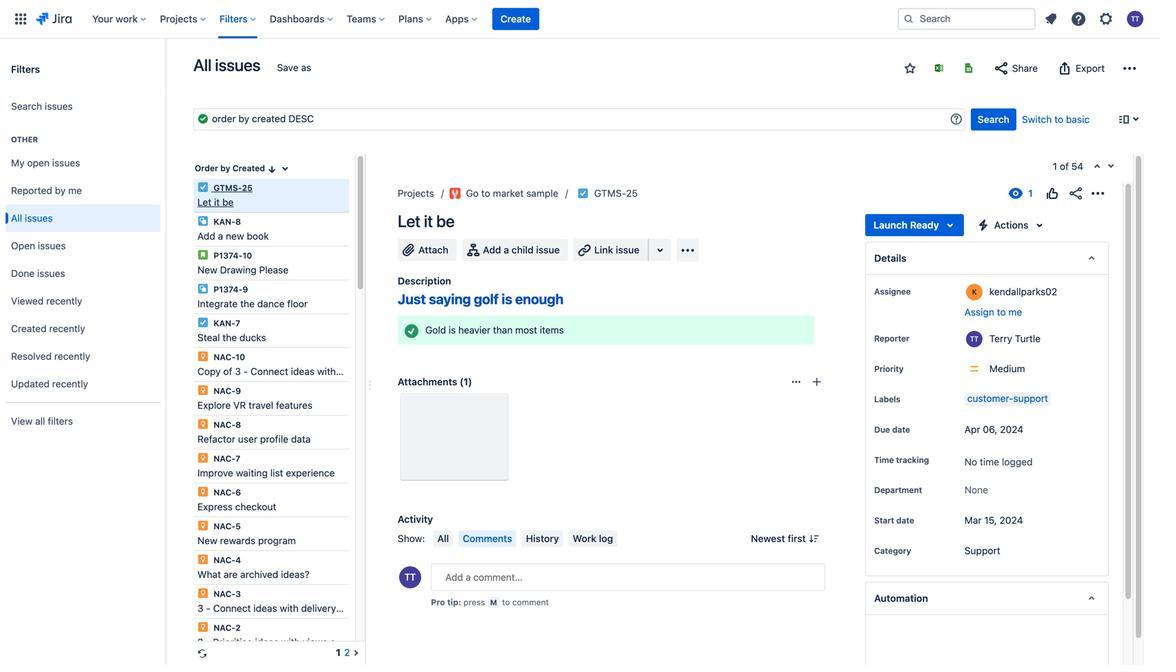 Task type: locate. For each thing, give the bounding box(es) containing it.
ideas right prioritise
[[255, 636, 279, 648]]

what are archived ideas?
[[198, 569, 310, 580]]

time
[[980, 456, 1000, 468]]

0 vertical spatial idea image
[[198, 419, 209, 430]]

0 horizontal spatial is
[[449, 324, 456, 336]]

add
[[198, 230, 215, 242], [483, 244, 501, 256]]

1 vertical spatial a
[[504, 244, 509, 256]]

2 kan- from the top
[[214, 318, 235, 328]]

of left 54
[[1060, 161, 1069, 172]]

3 down are
[[236, 589, 241, 599]]

details element
[[865, 242, 1109, 275]]

next issue 'kan-8' ( type 'j' ) image
[[1106, 161, 1117, 172]]

attachments menu image
[[791, 376, 802, 387]]

search for search issues
[[11, 101, 42, 112]]

by inside reported by me link
[[55, 185, 66, 196]]

idea image for copy
[[198, 351, 209, 362]]

1 horizontal spatial by
[[220, 163, 230, 173]]

add for add a new book
[[198, 230, 215, 242]]

1 horizontal spatial 25
[[626, 188, 638, 199]]

gtms-25 up link issue
[[594, 188, 638, 199]]

1 vertical spatial ideas
[[254, 603, 277, 614]]

description
[[398, 275, 451, 287]]

main content
[[166, 39, 1160, 665]]

all inside 'link'
[[11, 212, 22, 224]]

0 vertical spatial all
[[193, 55, 211, 75]]

1 vertical spatial task image
[[198, 317, 209, 328]]

1 horizontal spatial a
[[504, 244, 509, 256]]

a left new
[[218, 230, 223, 242]]

1 horizontal spatial filters
[[220, 13, 248, 25]]

idea image
[[198, 419, 209, 430], [198, 452, 209, 463], [198, 520, 209, 531]]

due
[[874, 425, 890, 434]]

1 vertical spatial the
[[223, 332, 237, 343]]

2 for nac-
[[236, 623, 241, 633]]

refactor user profile data
[[198, 433, 311, 445]]

sample
[[526, 188, 559, 199]]

- down what
[[206, 603, 211, 614]]

recently for viewed recently
[[46, 295, 82, 307]]

comment
[[512, 597, 549, 607]]

1 vertical spatial filters
[[11, 63, 40, 75]]

3 idea image from the top
[[198, 520, 209, 531]]

projects
[[160, 13, 197, 25], [398, 188, 434, 199]]

1 vertical spatial 10
[[236, 352, 245, 362]]

1 subtask image from the top
[[198, 215, 209, 227]]

nac-5
[[211, 521, 241, 531]]

by inside order by created link
[[220, 163, 230, 173]]

0 horizontal spatial by
[[55, 185, 66, 196]]

1 vertical spatial projects
[[398, 188, 434, 199]]

copy link to issue image
[[635, 187, 646, 198]]

copy of 3 - connect ideas with delivery in jira software
[[198, 366, 445, 377]]

issues for the search issues link
[[45, 101, 73, 112]]

a for new
[[218, 230, 223, 242]]

1 vertical spatial 2024
[[1000, 514, 1023, 526]]

8 for user
[[236, 420, 241, 430]]

1 horizontal spatial add
[[483, 244, 501, 256]]

4 nac- from the top
[[214, 454, 236, 463]]

export
[[1076, 63, 1105, 74]]

projects link
[[398, 185, 434, 202]]

help image
[[1071, 11, 1087, 27]]

6 idea image from the top
[[198, 622, 209, 633]]

1 vertical spatial -
[[206, 603, 211, 614]]

issues up other heading
[[45, 101, 73, 112]]

2 p1374- from the top
[[214, 285, 243, 294]]

assignee
[[874, 287, 911, 296]]

idea image up express
[[198, 486, 209, 497]]

1 new from the top
[[198, 264, 217, 276]]

0 vertical spatial is
[[502, 291, 512, 307]]

let it be up 'attach' button
[[398, 211, 455, 231]]

a left child
[[504, 244, 509, 256]]

3 nac- from the top
[[214, 420, 236, 430]]

1 vertical spatial all issues
[[11, 212, 53, 224]]

2 vertical spatial idea image
[[198, 520, 209, 531]]

date right due
[[892, 425, 910, 434]]

to right go
[[481, 188, 490, 199]]

recently inside created recently link
[[49, 323, 85, 334]]

issues right the 'open'
[[38, 240, 66, 251]]

projects inside 'dropdown button'
[[160, 13, 197, 25]]

nac- up refactor
[[214, 420, 236, 430]]

projects up sidebar navigation icon
[[160, 13, 197, 25]]

10 up new drawing please
[[243, 251, 252, 260]]

be up kan-8
[[222, 197, 234, 208]]

basic
[[1066, 114, 1090, 125]]

idea image down what
[[198, 588, 209, 599]]

actions button
[[970, 214, 1054, 236]]

me inside button
[[1009, 306, 1022, 318]]

1 idea image from the top
[[198, 419, 209, 430]]

3 down nac-10
[[235, 366, 241, 377]]

task image
[[198, 182, 209, 193]]

1 p1374- from the top
[[214, 251, 243, 260]]

projects left go to market sample image
[[398, 188, 434, 199]]

let down task icon
[[198, 197, 212, 208]]

add a new book
[[198, 230, 269, 242]]

appswitcher icon image
[[12, 11, 29, 27]]

2 new from the top
[[198, 535, 217, 546]]

0 horizontal spatial let it be
[[198, 197, 234, 208]]

all up the 'open'
[[11, 212, 22, 224]]

connect
[[251, 366, 288, 377], [213, 603, 251, 614]]

nac- down the steal the ducks
[[214, 352, 236, 362]]

dashboards
[[270, 13, 325, 25]]

gtms- down order by created
[[214, 183, 242, 193]]

nac- up prioritise
[[214, 623, 236, 633]]

issues inside 'link'
[[25, 212, 53, 224]]

projects for projects link
[[398, 188, 434, 199]]

user
[[238, 433, 258, 445]]

attach button
[[398, 239, 457, 261]]

created recently
[[11, 323, 85, 334]]

idea image down express
[[198, 520, 209, 531]]

0 vertical spatial task image
[[578, 188, 589, 199]]

0 vertical spatial it
[[214, 197, 220, 208]]

heavier
[[458, 324, 491, 336]]

p1374- up integrate
[[214, 285, 243, 294]]

1 horizontal spatial 9
[[243, 285, 248, 294]]

of down nac-10
[[223, 366, 232, 377]]

priority
[[874, 364, 904, 374]]

7 nac- from the top
[[214, 555, 236, 565]]

1 horizontal spatial of
[[1060, 161, 1069, 172]]

1 vertical spatial 9
[[236, 386, 241, 396]]

kan- up "add a new book"
[[214, 217, 235, 227]]

1 vertical spatial let
[[398, 211, 421, 231]]

panel success image
[[403, 323, 420, 340]]

show:
[[398, 533, 425, 544]]

to for switch
[[1055, 114, 1064, 125]]

support
[[965, 545, 1001, 556]]

2 up prioritise
[[236, 623, 241, 633]]

3 idea image from the top
[[198, 486, 209, 497]]

issues up viewed recently
[[37, 268, 65, 279]]

0 horizontal spatial in
[[339, 603, 347, 614]]

done
[[11, 268, 35, 279]]

0 horizontal spatial issue
[[536, 244, 560, 256]]

new down story image
[[198, 264, 217, 276]]

with for delivery
[[280, 603, 299, 614]]

gold is heavier than most items
[[425, 324, 564, 336]]

add left child
[[483, 244, 501, 256]]

1 left 2 link
[[336, 647, 341, 658]]

idea image for 3
[[198, 588, 209, 599]]

the down kan-7
[[223, 332, 237, 343]]

idea image left nac-2
[[198, 622, 209, 633]]

0 horizontal spatial the
[[223, 332, 237, 343]]

2 vertical spatial -
[[206, 636, 210, 648]]

- left prioritise
[[206, 636, 210, 648]]

nac-10
[[211, 352, 245, 362]]

recently inside viewed recently link
[[46, 295, 82, 307]]

kan- for a
[[214, 217, 235, 227]]

1 kan- from the top
[[214, 217, 235, 227]]

9 nac- from the top
[[214, 623, 236, 633]]

1 horizontal spatial all issues
[[193, 55, 261, 75]]

2 right views
[[344, 647, 350, 658]]

0 horizontal spatial gtms-25
[[211, 183, 253, 193]]

0 vertical spatial p1374-
[[214, 251, 243, 260]]

search up other
[[11, 101, 42, 112]]

1 of 54
[[1053, 161, 1084, 172]]

be down go to market sample image
[[436, 211, 455, 231]]

done issues
[[11, 268, 65, 279]]

views
[[303, 636, 328, 648]]

15,
[[985, 514, 997, 526]]

issue right 'link'
[[616, 244, 640, 256]]

0 horizontal spatial 1
[[336, 647, 341, 658]]

date right start
[[897, 516, 914, 525]]

1 horizontal spatial let
[[398, 211, 421, 231]]

idea image
[[198, 351, 209, 362], [198, 385, 209, 396], [198, 486, 209, 497], [198, 554, 209, 565], [198, 588, 209, 599], [198, 622, 209, 633]]

2 vertical spatial ideas
[[255, 636, 279, 648]]

story image
[[198, 249, 209, 260]]

rewards
[[220, 535, 256, 546]]

gtms-25 down order by created
[[211, 183, 253, 193]]

issues right open
[[52, 157, 80, 169]]

1 vertical spatial created
[[11, 323, 47, 334]]

the for integrate
[[240, 298, 255, 309]]

actions
[[995, 219, 1029, 231]]

most
[[515, 324, 537, 336]]

0 horizontal spatial 9
[[236, 386, 241, 396]]

menu bar
[[431, 530, 620, 547]]

other group
[[6, 120, 160, 402]]

let it be down task icon
[[198, 197, 234, 208]]

recently down created recently link
[[54, 351, 90, 362]]

issue right child
[[536, 244, 560, 256]]

task image up 'steal'
[[198, 317, 209, 328]]

comments button
[[459, 530, 516, 547]]

0 vertical spatial delivery
[[339, 366, 374, 377]]

please
[[259, 264, 289, 276]]

in up and
[[339, 603, 347, 614]]

link
[[594, 244, 613, 256]]

new for new drawing please
[[198, 264, 217, 276]]

new for new rewards program
[[198, 535, 217, 546]]

it up 'attach' button
[[424, 211, 433, 231]]

to
[[1055, 114, 1064, 125], [481, 188, 490, 199], [997, 306, 1006, 318], [502, 597, 510, 607]]

by right reported
[[55, 185, 66, 196]]

2024 right 15,
[[1000, 514, 1023, 526]]

1 vertical spatial idea image
[[198, 452, 209, 463]]

1 horizontal spatial the
[[240, 298, 255, 309]]

5 nac- from the top
[[214, 488, 236, 497]]

0 vertical spatial 7
[[235, 318, 240, 328]]

1 idea image from the top
[[198, 351, 209, 362]]

connect down nac-3
[[213, 603, 251, 614]]

10 for 3
[[236, 352, 245, 362]]

recently inside resolved recently link
[[54, 351, 90, 362]]

all issues
[[193, 55, 261, 75], [11, 212, 53, 224]]

the down p1374-9
[[240, 298, 255, 309]]

nac-4
[[211, 555, 241, 565]]

recently down viewed recently link on the top left
[[49, 323, 85, 334]]

0 vertical spatial a
[[218, 230, 223, 242]]

terry turtle
[[990, 333, 1041, 344]]

work log
[[573, 533, 613, 544]]

order
[[195, 163, 218, 173]]

gtms- left copy link to issue image
[[594, 188, 626, 199]]

subtask image up integrate
[[198, 283, 209, 294]]

0 horizontal spatial jira
[[349, 603, 365, 614]]

small image right order by created
[[267, 164, 278, 175]]

not available - this is the first issue image
[[1092, 162, 1103, 173]]

1 vertical spatial subtask image
[[198, 283, 209, 294]]

1 vertical spatial 8
[[236, 420, 241, 430]]

1 horizontal spatial projects
[[398, 188, 434, 199]]

viewed recently
[[11, 295, 82, 307]]

7 up the steal the ducks
[[235, 318, 240, 328]]

all right show:
[[437, 533, 449, 544]]

8 up user on the left of the page
[[236, 420, 241, 430]]

projects button
[[156, 8, 211, 30]]

1 for 1 2
[[336, 647, 341, 658]]

54
[[1072, 161, 1084, 172]]

subtask image
[[198, 215, 209, 227], [198, 283, 209, 294]]

a inside add a child issue button
[[504, 244, 509, 256]]

other heading
[[6, 134, 160, 145]]

filters right projects 'dropdown button'
[[220, 13, 248, 25]]

kan- up the steal the ducks
[[214, 318, 235, 328]]

recently for resolved recently
[[54, 351, 90, 362]]

the for steal
[[223, 332, 237, 343]]

recently down resolved recently link at the left
[[52, 378, 88, 390]]

software up fields
[[368, 603, 408, 614]]

add inside button
[[483, 244, 501, 256]]

idea image for 2
[[198, 622, 209, 633]]

list
[[270, 467, 283, 479]]

0 vertical spatial search
[[11, 101, 42, 112]]

0 horizontal spatial a
[[218, 230, 223, 242]]

idea image up what
[[198, 554, 209, 565]]

log
[[599, 533, 613, 544]]

nac- for copy
[[214, 352, 236, 362]]

p1374- for new
[[214, 251, 243, 260]]

of for 1
[[1060, 161, 1069, 172]]

me down kendallparks02
[[1009, 306, 1022, 318]]

by for reported
[[55, 185, 66, 196]]

0 vertical spatial be
[[222, 197, 234, 208]]

small image
[[905, 63, 916, 74], [267, 164, 278, 175]]

automation element
[[865, 582, 1109, 615]]

issues up open issues on the left of the page
[[25, 212, 53, 224]]

1 nac- from the top
[[214, 352, 236, 362]]

nac-3
[[211, 589, 241, 599]]

time tracking pin to top. only you can see pinned fields. image
[[932, 454, 943, 466]]

0 horizontal spatial gtms-
[[214, 183, 242, 193]]

settings image
[[1098, 11, 1115, 27]]

save as button
[[270, 57, 318, 79]]

due date
[[874, 425, 910, 434]]

1 vertical spatial me
[[1009, 306, 1022, 318]]

subtask image for integrate the dance floor
[[198, 283, 209, 294]]

1 vertical spatial jira
[[349, 603, 365, 614]]

recently
[[46, 295, 82, 307], [49, 323, 85, 334], [54, 351, 90, 362], [52, 378, 88, 390]]

teams button
[[343, 8, 390, 30]]

0 vertical spatial 2024
[[1000, 424, 1024, 435]]

apps
[[445, 13, 469, 25]]

integrate
[[198, 298, 238, 309]]

ducks
[[240, 332, 266, 343]]

new down nac-5
[[198, 535, 217, 546]]

logged
[[1002, 456, 1033, 468]]

recently up created recently
[[46, 295, 82, 307]]

to inside button
[[997, 306, 1006, 318]]

nac- for 3
[[214, 589, 236, 599]]

go to market sample image
[[449, 188, 461, 199]]

8 up new
[[235, 217, 241, 227]]

idea image for new rewards program
[[198, 520, 209, 531]]

add attachment image
[[812, 376, 823, 387]]

task image left gtms-25 link
[[578, 188, 589, 199]]

1 2
[[336, 647, 350, 658]]

kan-7
[[211, 318, 240, 328]]

1 issue from the left
[[536, 244, 560, 256]]

nac- for 2
[[214, 623, 236, 633]]

issues for "open issues" link
[[38, 240, 66, 251]]

let
[[198, 197, 212, 208], [398, 211, 421, 231]]

1 horizontal spatial delivery
[[339, 366, 374, 377]]

attach
[[419, 244, 449, 256]]

nac- for new
[[214, 521, 236, 531]]

idea image for refactor user profile data
[[198, 419, 209, 430]]

to right "assign"
[[997, 306, 1006, 318]]

idea image for explore
[[198, 385, 209, 396]]

0 horizontal spatial of
[[223, 366, 232, 377]]

search issues link
[[6, 93, 160, 120]]

2024 for mar 15, 2024
[[1000, 514, 1023, 526]]

1 vertical spatial p1374-
[[214, 285, 243, 294]]

jira image
[[36, 11, 72, 27], [36, 11, 72, 27]]

me for assign to me
[[1009, 306, 1022, 318]]

it up kan-8
[[214, 197, 220, 208]]

me down my open issues link
[[68, 185, 82, 196]]

1 horizontal spatial me
[[1009, 306, 1022, 318]]

1 vertical spatial with
[[280, 603, 299, 614]]

activity
[[398, 514, 433, 525]]

experience
[[286, 467, 335, 479]]

2 nac- from the top
[[214, 386, 236, 396]]

2 left prioritise
[[198, 636, 203, 648]]

nac- up "improve"
[[214, 454, 236, 463]]

plans
[[398, 13, 423, 25]]

0 vertical spatial the
[[240, 298, 255, 309]]

date for apr 06, 2024
[[892, 425, 910, 434]]

filters button
[[215, 8, 262, 30]]

newest first
[[751, 533, 806, 544]]

is right the gold
[[449, 324, 456, 336]]

1 vertical spatial kan-
[[214, 318, 235, 328]]

1 horizontal spatial it
[[424, 211, 433, 231]]

2 idea image from the top
[[198, 385, 209, 396]]

created right 'order' on the top left of the page
[[233, 163, 265, 173]]

filters up search issues
[[11, 63, 40, 75]]

5 idea image from the top
[[198, 588, 209, 599]]

7 up 'waiting'
[[236, 454, 240, 463]]

0 vertical spatial 10
[[243, 251, 252, 260]]

search issues
[[11, 101, 73, 112]]

let down projects link
[[398, 211, 421, 231]]

explore
[[198, 400, 231, 411]]

0 vertical spatial subtask image
[[198, 215, 209, 227]]

to left basic
[[1055, 114, 1064, 125]]

recently for created recently
[[49, 323, 85, 334]]

banner
[[0, 0, 1160, 39]]

nac- up express
[[214, 488, 236, 497]]

0 vertical spatial kan-
[[214, 217, 235, 227]]

idea image up refactor
[[198, 419, 209, 430]]

just saying golf is enough
[[398, 291, 564, 307]]

nac- up 'rewards'
[[214, 521, 236, 531]]

data
[[291, 433, 311, 445]]

new
[[198, 264, 217, 276], [198, 535, 217, 546]]

2 subtask image from the top
[[198, 283, 209, 294]]

4 idea image from the top
[[198, 554, 209, 565]]

nac- for explore
[[214, 386, 236, 396]]

0 vertical spatial by
[[220, 163, 230, 173]]

my
[[11, 157, 25, 169]]

small image left open in microsoft excel image
[[905, 63, 916, 74]]

software
[[405, 366, 445, 377], [368, 603, 408, 614]]

7 for waiting
[[236, 454, 240, 463]]

1 left 54
[[1053, 161, 1057, 172]]

2 horizontal spatial all
[[437, 533, 449, 544]]

2 for 1
[[344, 647, 350, 658]]

1 horizontal spatial gtms-25
[[594, 188, 638, 199]]

floor
[[287, 298, 308, 309]]

0 vertical spatial projects
[[160, 13, 197, 25]]

2 vertical spatial all
[[437, 533, 449, 544]]

ideas for delivery
[[254, 603, 277, 614]]

3 down what
[[198, 603, 204, 614]]

add app image
[[680, 242, 696, 259]]

created recently link
[[6, 315, 160, 343]]

None text field
[[193, 108, 966, 131]]

8 for a
[[235, 217, 241, 227]]

10 for please
[[243, 251, 252, 260]]

1 vertical spatial date
[[897, 516, 914, 525]]

1 horizontal spatial in
[[376, 366, 384, 377]]

0 vertical spatial add
[[198, 230, 215, 242]]

all
[[35, 416, 45, 427]]

idea image up "improve"
[[198, 452, 209, 463]]

1 vertical spatial add
[[483, 244, 501, 256]]

subtask image for add a new book
[[198, 215, 209, 227]]

8 nac- from the top
[[214, 589, 236, 599]]

nac- down are
[[214, 589, 236, 599]]

recently inside updated recently link
[[52, 378, 88, 390]]

all issues down filters popup button
[[193, 55, 261, 75]]

Search field
[[898, 8, 1036, 30]]

8
[[235, 217, 241, 227], [236, 420, 241, 430]]

1 vertical spatial of
[[223, 366, 232, 377]]

actions image
[[1090, 185, 1106, 202]]

me inside other group
[[68, 185, 82, 196]]

task image
[[578, 188, 589, 199], [198, 317, 209, 328]]

connect up travel
[[251, 366, 288, 377]]

9 up integrate the dance floor
[[243, 285, 248, 294]]

created
[[233, 163, 265, 173], [11, 323, 47, 334]]

with for views
[[281, 636, 300, 648]]

0 horizontal spatial filters
[[11, 63, 40, 75]]

25 up link issue
[[626, 188, 638, 199]]

- down nac-10
[[244, 366, 248, 377]]

start date
[[874, 516, 914, 525]]

by for order
[[220, 163, 230, 173]]

filters
[[220, 13, 248, 25], [11, 63, 40, 75]]

by right 'order' on the top left of the page
[[220, 163, 230, 173]]

0 horizontal spatial all issues
[[11, 212, 53, 224]]

search inside button
[[978, 114, 1010, 125]]

is right golf
[[502, 291, 512, 307]]

3 - connect ideas with delivery in jira software
[[198, 603, 408, 614]]

0 vertical spatial 1
[[1053, 161, 1057, 172]]

0 horizontal spatial small image
[[267, 164, 278, 175]]

1 vertical spatial 7
[[236, 454, 240, 463]]

2 idea image from the top
[[198, 452, 209, 463]]

all issues down reported
[[11, 212, 53, 224]]

delivery
[[339, 366, 374, 377], [301, 603, 336, 614]]

6 nac- from the top
[[214, 521, 236, 531]]

1 horizontal spatial small image
[[905, 63, 916, 74]]



Task type: vqa. For each thing, say whether or not it's contained in the screenshot.


Task type: describe. For each thing, give the bounding box(es) containing it.
m
[[490, 598, 497, 607]]

open issues link
[[6, 232, 160, 260]]

0 vertical spatial let
[[198, 197, 212, 208]]

nac-2
[[211, 623, 241, 633]]

idea image for improve waiting list experience
[[198, 452, 209, 463]]

me for reported by me
[[68, 185, 82, 196]]

more actions image
[[1124, 60, 1136, 77]]

updated
[[11, 378, 50, 390]]

open in google sheets image
[[964, 63, 975, 74]]

sidebar navigation image
[[151, 55, 181, 83]]

work log button
[[569, 530, 617, 547]]

as
[[301, 62, 311, 73]]

all inside button
[[437, 533, 449, 544]]

add a child issue
[[483, 244, 560, 256]]

share
[[1012, 63, 1038, 74]]

all issues inside 'link'
[[11, 212, 53, 224]]

1 vertical spatial in
[[339, 603, 347, 614]]

fields
[[350, 636, 374, 648]]

add for add a child issue
[[483, 244, 501, 256]]

kendallparks02
[[990, 286, 1058, 297]]

go to market sample link
[[449, 185, 559, 202]]

reporter
[[874, 334, 910, 343]]

of for copy
[[223, 366, 232, 377]]

prioritise
[[213, 636, 252, 648]]

recently for updated recently
[[52, 378, 88, 390]]

tip:
[[447, 597, 461, 607]]

to right m
[[502, 597, 510, 607]]

notifications image
[[1043, 11, 1060, 27]]

2024 for apr 06, 2024
[[1000, 424, 1024, 435]]

0 horizontal spatial task image
[[198, 317, 209, 328]]

nac- for improve
[[214, 454, 236, 463]]

resolved recently
[[11, 351, 90, 362]]

travel
[[249, 400, 273, 411]]

what
[[198, 569, 221, 580]]

idea image for express
[[198, 486, 209, 497]]

1 vertical spatial connect
[[213, 603, 251, 614]]

new rewards program
[[198, 535, 296, 546]]

newest first button
[[743, 530, 825, 547]]

dance
[[257, 298, 285, 309]]

2 issue from the left
[[616, 244, 640, 256]]

0 vertical spatial jira
[[387, 366, 403, 377]]

1 vertical spatial be
[[436, 211, 455, 231]]

apps button
[[441, 8, 483, 30]]

nac-8
[[211, 420, 241, 430]]

launch ready button
[[865, 214, 964, 236]]

apr
[[965, 424, 981, 435]]

4
[[236, 555, 241, 565]]

kan- for the
[[214, 318, 235, 328]]

9 for vr
[[236, 386, 241, 396]]

menu bar containing all
[[431, 530, 620, 547]]

reported
[[11, 185, 52, 196]]

customer-
[[968, 393, 1014, 404]]

link web pages and more image
[[652, 242, 669, 258]]

create button
[[492, 8, 539, 30]]

my open issues
[[11, 157, 80, 169]]

7 for the
[[235, 318, 240, 328]]

assign to me
[[965, 306, 1022, 318]]

done issues link
[[6, 260, 160, 287]]

resolved
[[11, 351, 52, 362]]

save as
[[277, 62, 311, 73]]

open in microsoft excel image
[[934, 63, 945, 74]]

link issue button
[[574, 239, 649, 261]]

filters inside popup button
[[220, 13, 248, 25]]

switch to basic
[[1022, 114, 1090, 125]]

link issue
[[594, 244, 640, 256]]

issues down filters popup button
[[215, 55, 261, 75]]

pro
[[431, 597, 445, 607]]

1 vertical spatial is
[[449, 324, 456, 336]]

pro tip: press m to comment
[[431, 597, 549, 607]]

other
[[11, 135, 38, 144]]

start
[[874, 516, 894, 525]]

issues for done issues link on the top left of page
[[37, 268, 65, 279]]

improve
[[198, 467, 233, 479]]

0 vertical spatial small image
[[905, 63, 916, 74]]

1 horizontal spatial let it be
[[398, 211, 455, 231]]

small image inside order by created link
[[267, 164, 278, 175]]

plans button
[[394, 8, 437, 30]]

assign to me button
[[965, 305, 1095, 319]]

0 vertical spatial with
[[317, 366, 336, 377]]

0 horizontal spatial 2
[[198, 636, 203, 648]]

- for prioritise
[[206, 636, 210, 648]]

export button
[[1050, 57, 1112, 79]]

waiting
[[236, 467, 268, 479]]

2 vertical spatial 3
[[198, 603, 204, 614]]

assign
[[965, 306, 995, 318]]

updated recently
[[11, 378, 88, 390]]

vr
[[233, 400, 246, 411]]

a for child
[[504, 244, 509, 256]]

created inside order by created link
[[233, 163, 265, 173]]

2 - prioritise ideas with views and fields
[[198, 636, 374, 648]]

labels
[[874, 394, 901, 404]]

0 vertical spatial ideas
[[291, 366, 315, 377]]

search image
[[903, 13, 914, 25]]

0 horizontal spatial be
[[222, 197, 234, 208]]

gold
[[425, 324, 446, 336]]

tracking
[[896, 455, 929, 465]]

create
[[501, 13, 531, 25]]

updated recently link
[[6, 370, 160, 398]]

date for mar 15, 2024
[[897, 516, 914, 525]]

book
[[247, 230, 269, 242]]

0 vertical spatial let it be
[[198, 197, 234, 208]]

your
[[92, 13, 113, 25]]

ideas for views
[[255, 636, 279, 648]]

terry
[[990, 333, 1013, 344]]

your profile and settings image
[[1127, 11, 1144, 27]]

child
[[512, 244, 534, 256]]

enough
[[515, 291, 564, 307]]

launch
[[874, 219, 908, 231]]

idea image for what
[[198, 554, 209, 565]]

p1374-9
[[211, 285, 248, 294]]

order by created link
[[193, 160, 279, 176]]

to for go
[[481, 188, 490, 199]]

just
[[398, 291, 426, 307]]

nac- for what
[[214, 555, 236, 565]]

1 vertical spatial it
[[424, 211, 433, 231]]

time
[[874, 455, 894, 465]]

are
[[224, 569, 238, 580]]

1 horizontal spatial gtms-
[[594, 188, 626, 199]]

1 for 1 of 54
[[1053, 161, 1057, 172]]

1 vertical spatial software
[[368, 603, 408, 614]]

nac- for express
[[214, 488, 236, 497]]

primary element
[[8, 0, 887, 38]]

history
[[526, 533, 559, 544]]

go to market sample
[[466, 188, 559, 199]]

1 vertical spatial 3
[[236, 589, 241, 599]]

0 horizontal spatial delivery
[[301, 603, 336, 614]]

0 horizontal spatial 25
[[242, 183, 253, 193]]

switch
[[1022, 114, 1052, 125]]

search for search
[[978, 114, 1010, 125]]

switch to basic link
[[1022, 114, 1090, 125]]

more information about this user image
[[966, 284, 983, 300]]

0 vertical spatial connect
[[251, 366, 288, 377]]

1 horizontal spatial is
[[502, 291, 512, 307]]

express checkout
[[198, 501, 276, 512]]

department
[[874, 485, 922, 495]]

6
[[236, 488, 241, 497]]

0 vertical spatial -
[[244, 366, 248, 377]]

created inside created recently link
[[11, 323, 47, 334]]

9 for the
[[243, 285, 248, 294]]

p1374-10
[[211, 251, 252, 260]]

nac- for refactor
[[214, 420, 236, 430]]

0 horizontal spatial it
[[214, 197, 220, 208]]

to for assign
[[997, 306, 1006, 318]]

0 vertical spatial in
[[376, 366, 384, 377]]

view all filters link
[[6, 408, 160, 435]]

time tracking
[[874, 455, 929, 465]]

issues for all issues 'link'
[[25, 212, 53, 224]]

- for connect
[[206, 603, 211, 614]]

integrate the dance floor
[[198, 298, 308, 309]]

p1374- for integrate
[[214, 285, 243, 294]]

0 vertical spatial software
[[405, 366, 445, 377]]

1 horizontal spatial task image
[[578, 188, 589, 199]]

category
[[874, 546, 911, 556]]

vote options: no one has voted for this issue yet. image
[[1044, 185, 1061, 202]]

golf
[[474, 291, 499, 307]]

Add a comment… field
[[431, 564, 825, 591]]

projects for projects 'dropdown button'
[[160, 13, 197, 25]]

more information about this user image
[[966, 331, 983, 347]]

comments
[[463, 533, 512, 544]]

support
[[1014, 393, 1048, 404]]

share link
[[986, 57, 1045, 79]]

0 vertical spatial 3
[[235, 366, 241, 377]]

turtle
[[1015, 333, 1041, 344]]

banner containing your work
[[0, 0, 1160, 39]]

press
[[464, 597, 485, 607]]



